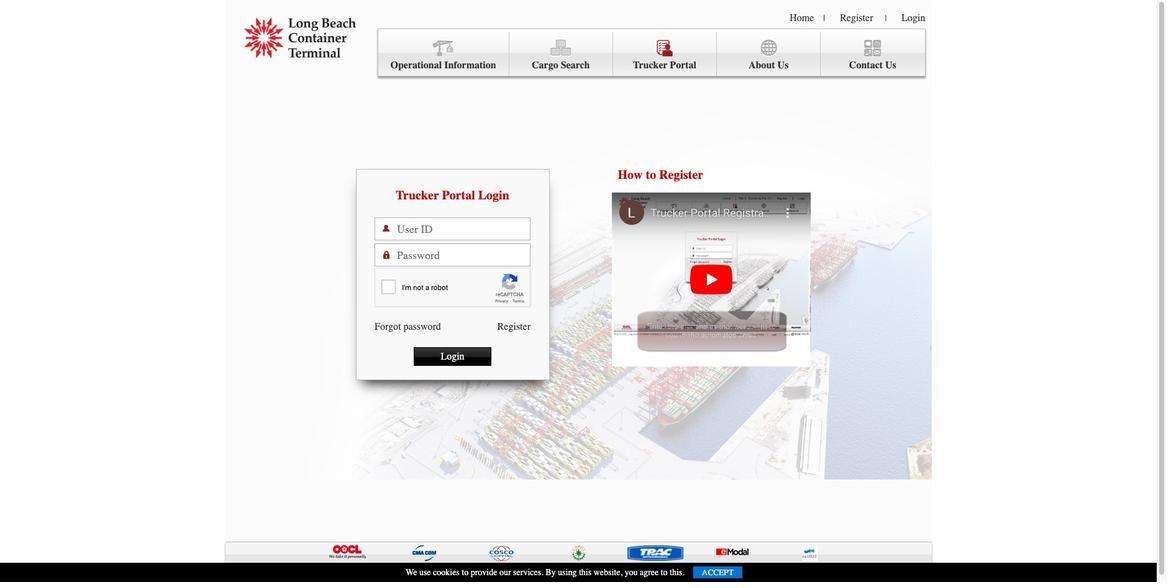 Task type: locate. For each thing, give the bounding box(es) containing it.
forgot password link
[[375, 321, 441, 333]]

register
[[840, 12, 874, 24], [660, 168, 704, 182], [498, 321, 531, 333]]

forgot password
[[375, 321, 441, 333]]

© 2023 lbct, long beach container terminal (lbct llc.) all rights reserved.
[[225, 571, 517, 582]]

0 horizontal spatial login
[[441, 351, 465, 362]]

all
[[444, 571, 455, 582]]

2 vertical spatial login
[[441, 351, 465, 362]]

1 horizontal spatial login
[[478, 188, 510, 203]]

0 vertical spatial trucker
[[633, 60, 668, 71]]

how to register
[[618, 168, 704, 182]]

about us
[[749, 60, 789, 71]]

1 vertical spatial register
[[660, 168, 704, 182]]

1 vertical spatial trucker
[[396, 188, 439, 203]]

website,
[[594, 567, 623, 578]]

we
[[406, 567, 417, 578]]

to right all
[[462, 567, 469, 578]]

1 horizontal spatial to
[[646, 168, 656, 182]]

trucker inside trucker portal link
[[633, 60, 668, 71]]

using
[[558, 567, 577, 578]]

0 vertical spatial portal
[[670, 60, 697, 71]]

login
[[902, 12, 926, 24], [478, 188, 510, 203], [441, 351, 465, 362]]

us for contact us
[[886, 60, 897, 71]]

login up the user id "text field"
[[478, 188, 510, 203]]

menu bar
[[378, 29, 926, 76]]

0 horizontal spatial register
[[498, 321, 531, 333]]

cookies
[[433, 567, 460, 578]]

llc.)
[[421, 571, 443, 582]]

1 horizontal spatial us
[[886, 60, 897, 71]]

0 horizontal spatial trucker
[[396, 188, 439, 203]]

us for about us
[[778, 60, 789, 71]]

us
[[778, 60, 789, 71], [886, 60, 897, 71]]

0 vertical spatial register
[[840, 12, 874, 24]]

login inside button
[[441, 351, 465, 362]]

Password password field
[[397, 244, 530, 266]]

accept
[[702, 568, 734, 577]]

cargo search link
[[509, 32, 613, 76]]

login link
[[902, 12, 926, 24]]

home link
[[790, 12, 814, 24]]

this
[[579, 567, 592, 578]]

to left this.
[[661, 567, 668, 578]]

portal for trucker portal login
[[442, 188, 475, 203]]

trucker portal login
[[396, 188, 510, 203]]

password
[[404, 321, 441, 333]]

operational
[[391, 60, 442, 71]]

0 horizontal spatial portal
[[442, 188, 475, 203]]

| left login link
[[885, 13, 887, 24]]

0 vertical spatial register link
[[840, 12, 874, 24]]

menu bar containing operational information
[[378, 29, 926, 76]]

1 us from the left
[[778, 60, 789, 71]]

trucker
[[633, 60, 668, 71], [396, 188, 439, 203]]

1 vertical spatial register link
[[498, 321, 531, 333]]

contact
[[850, 60, 883, 71]]

register link
[[840, 12, 874, 24], [498, 321, 531, 333]]

cargo search
[[532, 60, 590, 71]]

login down password
[[441, 351, 465, 362]]

operational information link
[[378, 32, 509, 76]]

0 horizontal spatial |
[[824, 13, 825, 24]]

by
[[546, 567, 556, 578]]

0 vertical spatial login
[[902, 12, 926, 24]]

us right about
[[778, 60, 789, 71]]

container
[[324, 571, 358, 582]]

trucker for trucker portal login
[[396, 188, 439, 203]]

login for login button
[[441, 351, 465, 362]]

1 vertical spatial portal
[[442, 188, 475, 203]]

provide
[[471, 567, 498, 578]]

portal inside trucker portal link
[[670, 60, 697, 71]]

1 horizontal spatial |
[[885, 13, 887, 24]]

reserved.
[[482, 571, 517, 582]]

| right home link
[[824, 13, 825, 24]]

2 vertical spatial register
[[498, 321, 531, 333]]

1 vertical spatial login
[[478, 188, 510, 203]]

about
[[749, 60, 775, 71]]

login up contact us link
[[902, 12, 926, 24]]

you
[[625, 567, 638, 578]]

1 horizontal spatial portal
[[670, 60, 697, 71]]

to right how on the top
[[646, 168, 656, 182]]

2 us from the left
[[886, 60, 897, 71]]

this.
[[670, 567, 685, 578]]

1 horizontal spatial trucker
[[633, 60, 668, 71]]

2 horizontal spatial login
[[902, 12, 926, 24]]

about us link
[[717, 32, 821, 76]]

login button
[[414, 347, 492, 366]]

|
[[824, 13, 825, 24], [885, 13, 887, 24]]

0 horizontal spatial us
[[778, 60, 789, 71]]

portal
[[670, 60, 697, 71], [442, 188, 475, 203]]

long
[[280, 571, 298, 582]]

to
[[646, 168, 656, 182], [462, 567, 469, 578], [661, 567, 668, 578]]

us right contact
[[886, 60, 897, 71]]

2 horizontal spatial to
[[661, 567, 668, 578]]



Task type: vqa. For each thing, say whether or not it's contained in the screenshot.
left Portal
yes



Task type: describe. For each thing, give the bounding box(es) containing it.
1 | from the left
[[824, 13, 825, 24]]

0 horizontal spatial register link
[[498, 321, 531, 333]]

1 horizontal spatial register
[[660, 168, 704, 182]]

our
[[500, 567, 511, 578]]

trucker portal
[[633, 60, 697, 71]]

2 horizontal spatial register
[[840, 12, 874, 24]]

contact us link
[[821, 32, 925, 76]]

contact us
[[850, 60, 897, 71]]

1 horizontal spatial register link
[[840, 12, 874, 24]]

trucker for trucker portal
[[633, 60, 668, 71]]

use
[[419, 567, 431, 578]]

0 horizontal spatial to
[[462, 567, 469, 578]]

information
[[444, 60, 496, 71]]

portal for trucker portal
[[670, 60, 697, 71]]

©
[[225, 571, 232, 582]]

2023
[[234, 571, 251, 582]]

cargo
[[532, 60, 559, 71]]

(lbct
[[394, 571, 419, 582]]

terminal
[[360, 571, 392, 582]]

2 | from the left
[[885, 13, 887, 24]]

how
[[618, 168, 643, 182]]

rights
[[458, 571, 480, 582]]

search
[[561, 60, 590, 71]]

beach
[[300, 571, 322, 582]]

operational information
[[391, 60, 496, 71]]

User ID text field
[[397, 218, 530, 240]]

accept button
[[693, 567, 743, 579]]

services.
[[513, 567, 544, 578]]

forgot
[[375, 321, 401, 333]]

lbct,
[[254, 571, 277, 582]]

home
[[790, 12, 814, 24]]

agree
[[640, 567, 659, 578]]

we use cookies to provide our services. by using this website, you agree to this.
[[406, 567, 685, 578]]

trucker portal link
[[613, 32, 717, 76]]

login for login link
[[902, 12, 926, 24]]



